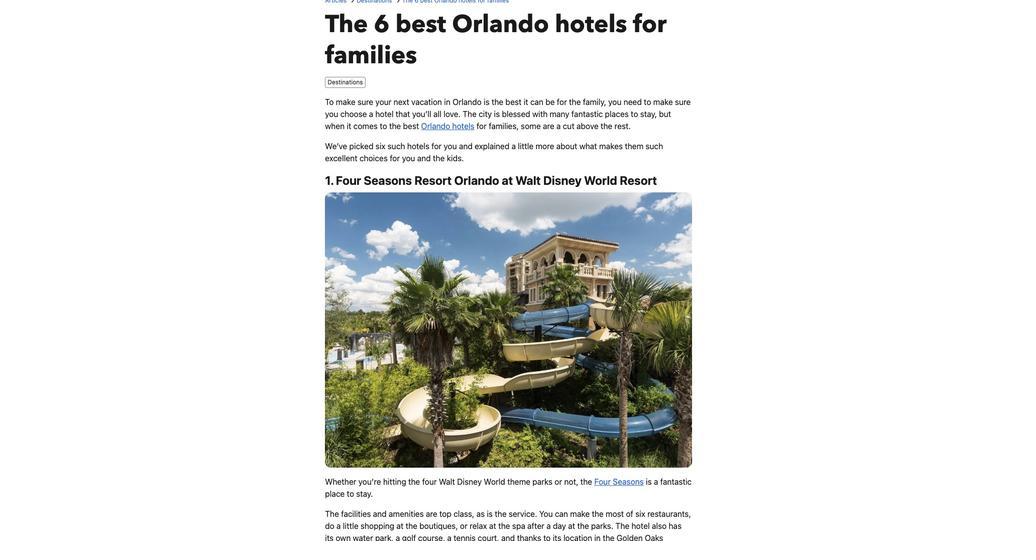 Task type: describe. For each thing, give the bounding box(es) containing it.
0 horizontal spatial make
[[336, 97, 356, 106]]

has
[[669, 522, 682, 531]]

you up places
[[609, 97, 622, 106]]

a inside 'to make sure your next vacation in orlando is the best it can be for the family, you need to make sure you choose a hotel that you'll all love. the city is blessed with many fantastic places to stay, but when it comes to the best'
[[369, 109, 373, 118]]

with
[[533, 109, 548, 118]]

1 vertical spatial seasons
[[613, 477, 644, 486]]

0 vertical spatial it
[[524, 97, 528, 106]]

1 horizontal spatial world
[[584, 173, 617, 187]]

what
[[580, 142, 597, 151]]

2 vertical spatial best
[[403, 121, 419, 131]]

1 its from the left
[[325, 534, 334, 541]]

about
[[557, 142, 578, 151]]

love.
[[444, 109, 461, 118]]

whether you're hitting the four walt disney world theme parks or not, the four seasons
[[325, 477, 644, 486]]

service.
[[509, 510, 537, 519]]

orlando inside 'to make sure your next vacation in orlando is the best it can be for the family, you need to make sure you choose a hotel that you'll all love. the city is blessed with many fantastic places to stay, but when it comes to the best'
[[453, 97, 482, 106]]

at up court,
[[489, 522, 496, 531]]

rest.
[[615, 121, 631, 131]]

orlando inside the 6 best orlando hotels for families
[[452, 8, 549, 41]]

the down places
[[601, 121, 613, 131]]

the down the parks.
[[603, 534, 615, 541]]

a left golf
[[396, 534, 400, 541]]

0 vertical spatial or
[[555, 477, 562, 486]]

to make sure your next vacation in orlando is the best it can be for the family, you need to make sure you choose a hotel that you'll all love. the city is blessed with many fantastic places to stay, but when it comes to the best
[[325, 97, 691, 131]]

1 vertical spatial disney
[[457, 477, 482, 486]]

top
[[440, 510, 452, 519]]

place
[[325, 489, 345, 498]]

relax
[[470, 522, 487, 531]]

golden
[[617, 534, 643, 541]]

water
[[353, 534, 373, 541]]

best inside the 6 best orlando hotels for families
[[396, 8, 446, 41]]

the up location
[[578, 522, 589, 531]]

a left cut
[[557, 121, 561, 131]]

2 such from the left
[[646, 142, 663, 151]]

cut
[[563, 121, 575, 131]]

we've picked six such hotels for you and explained a little more about what makes them such excellent choices for you and the kids.
[[325, 142, 663, 163]]

location
[[564, 534, 592, 541]]

a right do
[[337, 522, 341, 531]]

the up the parks.
[[592, 510, 604, 519]]

choose
[[340, 109, 367, 118]]

of
[[626, 510, 634, 519]]

the facilities and amenities are top class, as is the service. you can make the most of six restaurants, do a little shopping at the boutiques, or relax at the spa after a day at the parks. the hotel also has its own water park, a golf course, a tennis court, and thanks to its location in the golden oa
[[325, 510, 691, 541]]

to
[[325, 97, 334, 106]]

the up city
[[492, 97, 504, 106]]

1. four seasons resort orlando at walt disney world resort
[[325, 173, 657, 187]]

and left kids.
[[417, 154, 431, 163]]

boutiques,
[[420, 522, 458, 531]]

parks.
[[591, 522, 614, 531]]

1 vertical spatial walt
[[439, 477, 455, 486]]

2 its from the left
[[553, 534, 562, 541]]

6
[[374, 8, 390, 41]]

class,
[[454, 510, 475, 519]]

0 horizontal spatial seasons
[[364, 173, 412, 187]]

orlando hotels for families, some are a cut above the rest.
[[421, 121, 631, 131]]

makes
[[599, 142, 623, 151]]

2 horizontal spatial make
[[654, 97, 673, 106]]

1 horizontal spatial four
[[595, 477, 611, 486]]

them
[[625, 142, 644, 151]]

is right city
[[494, 109, 500, 118]]

little inside the facilities and amenities are top class, as is the service. you can make the most of six restaurants, do a little shopping at the boutiques, or relax at the spa after a day at the parks. the hotel also has its own water park, a golf course, a tennis court, and thanks to its location in the golden oa
[[343, 522, 359, 531]]

course,
[[418, 534, 445, 541]]

a inside we've picked six such hotels for you and explained a little more about what makes them such excellent choices for you and the kids.
[[512, 142, 516, 151]]

stay.
[[356, 489, 373, 498]]

can for with
[[531, 97, 544, 106]]

is inside is a fantastic place to stay.
[[646, 477, 652, 486]]

fantastic inside is a fantastic place to stay.
[[661, 477, 692, 486]]

spa
[[512, 522, 525, 531]]

tennis
[[454, 534, 476, 541]]

you're
[[359, 477, 381, 486]]

to right the comes
[[380, 121, 387, 131]]

places
[[605, 109, 629, 118]]

you
[[539, 510, 553, 519]]

four
[[422, 477, 437, 486]]

many
[[550, 109, 570, 118]]

day
[[553, 522, 566, 531]]

hotel inside 'to make sure your next vacation in orlando is the best it can be for the family, you need to make sure you choose a hotel that you'll all love. the city is blessed with many fantastic places to stay, but when it comes to the best'
[[376, 109, 394, 118]]

you right choices
[[402, 154, 415, 163]]

parks
[[533, 477, 553, 486]]

whether
[[325, 477, 356, 486]]

0 horizontal spatial four
[[336, 173, 361, 187]]

1 horizontal spatial hotels
[[452, 121, 475, 131]]

you up kids.
[[444, 142, 457, 151]]

orlando hotels link
[[421, 121, 475, 131]]

but
[[659, 109, 671, 118]]

fantastic inside 'to make sure your next vacation in orlando is the best it can be for the family, you need to make sure you choose a hotel that you'll all love. the city is blessed with many fantastic places to stay, but when it comes to the best'
[[572, 109, 603, 118]]

vacation
[[412, 97, 442, 106]]

destinations link
[[325, 77, 366, 88]]

1.
[[325, 173, 333, 187]]

after
[[528, 522, 545, 531]]

hotels for such
[[407, 142, 430, 151]]

amenities
[[389, 510, 424, 519]]

a left tennis
[[447, 534, 452, 541]]

own
[[336, 534, 351, 541]]

0 vertical spatial walt
[[516, 173, 541, 187]]

the down 'that'
[[389, 121, 401, 131]]

when
[[325, 121, 345, 131]]

families
[[325, 39, 417, 72]]

six inside the facilities and amenities are top class, as is the service. you can make the most of six restaurants, do a little shopping at the boutiques, or relax at the spa after a day at the parks. the hotel also has its own water park, a golf course, a tennis court, and thanks to its location in the golden oa
[[636, 510, 646, 519]]

at down amenities in the bottom left of the page
[[397, 522, 404, 531]]

and up shopping
[[373, 510, 387, 519]]

in inside 'to make sure your next vacation in orlando is the best it can be for the family, you need to make sure you choose a hotel that you'll all love. the city is blessed with many fantastic places to stay, but when it comes to the best'
[[444, 97, 451, 106]]

a inside is a fantastic place to stay.
[[654, 477, 658, 486]]

to inside is a fantastic place to stay.
[[347, 489, 354, 498]]



Task type: locate. For each thing, give the bounding box(es) containing it.
a
[[369, 109, 373, 118], [557, 121, 561, 131], [512, 142, 516, 151], [654, 477, 658, 486], [337, 522, 341, 531], [547, 522, 551, 531], [396, 534, 400, 541], [447, 534, 452, 541]]

0 vertical spatial hotels
[[555, 8, 627, 41]]

1 horizontal spatial disney
[[543, 173, 582, 187]]

the up golf
[[406, 522, 418, 531]]

fantastic up above
[[572, 109, 603, 118]]

1 horizontal spatial little
[[518, 142, 534, 151]]

as
[[477, 510, 485, 519]]

0 horizontal spatial it
[[347, 121, 351, 131]]

seasons up of
[[613, 477, 644, 486]]

2 sure from the left
[[675, 97, 691, 106]]

1 such from the left
[[388, 142, 405, 151]]

1 horizontal spatial or
[[555, 477, 562, 486]]

1 sure from the left
[[358, 97, 374, 106]]

0 horizontal spatial resort
[[415, 173, 452, 187]]

restaurants,
[[648, 510, 691, 519]]

1 vertical spatial or
[[460, 522, 468, 531]]

the left spa
[[499, 522, 510, 531]]

1 horizontal spatial make
[[570, 510, 590, 519]]

little down facilities
[[343, 522, 359, 531]]

the right not, at the right
[[581, 477, 592, 486]]

we've
[[325, 142, 347, 151]]

court,
[[478, 534, 499, 541]]

hotels inside we've picked six such hotels for you and explained a little more about what makes them such excellent choices for you and the kids.
[[407, 142, 430, 151]]

sure up choose
[[358, 97, 374, 106]]

to up the stay,
[[644, 97, 651, 106]]

is right four seasons link
[[646, 477, 652, 486]]

0 horizontal spatial its
[[325, 534, 334, 541]]

for inside the 6 best orlando hotels for families
[[633, 8, 667, 41]]

0 horizontal spatial disney
[[457, 477, 482, 486]]

need
[[624, 97, 642, 106]]

and down spa
[[502, 534, 515, 541]]

or inside the facilities and amenities are top class, as is the service. you can make the most of six restaurants, do a little shopping at the boutiques, or relax at the spa after a day at the parks. the hotel also has its own water park, a golf course, a tennis court, and thanks to its location in the golden oa
[[460, 522, 468, 531]]

make up choose
[[336, 97, 356, 106]]

its down do
[[325, 534, 334, 541]]

1 vertical spatial little
[[343, 522, 359, 531]]

little
[[518, 142, 534, 151], [343, 522, 359, 531]]

1 horizontal spatial its
[[553, 534, 562, 541]]

1 vertical spatial are
[[426, 510, 438, 519]]

in down the parks.
[[595, 534, 601, 541]]

is a fantastic place to stay.
[[325, 477, 692, 498]]

six right of
[[636, 510, 646, 519]]

at down we've picked six such hotels for you and explained a little more about what makes them such excellent choices for you and the kids.
[[502, 173, 513, 187]]

0 horizontal spatial six
[[376, 142, 386, 151]]

1 horizontal spatial it
[[524, 97, 528, 106]]

little left more
[[518, 142, 534, 151]]

to down need
[[631, 109, 638, 118]]

orlando
[[452, 8, 549, 41], [453, 97, 482, 106], [421, 121, 450, 131], [454, 173, 499, 187]]

2 resort from the left
[[620, 173, 657, 187]]

next
[[394, 97, 409, 106]]

2 vertical spatial hotels
[[407, 142, 430, 151]]

that
[[396, 109, 410, 118]]

1 horizontal spatial walt
[[516, 173, 541, 187]]

are inside the facilities and amenities are top class, as is the service. you can make the most of six restaurants, do a little shopping at the boutiques, or relax at the spa after a day at the parks. the hotel also has its own water park, a golf course, a tennis court, and thanks to its location in the golden oa
[[426, 510, 438, 519]]

resort down kids.
[[415, 173, 452, 187]]

hitting
[[383, 477, 406, 486]]

0 vertical spatial world
[[584, 173, 617, 187]]

1 vertical spatial best
[[506, 97, 522, 106]]

sure
[[358, 97, 374, 106], [675, 97, 691, 106]]

a right explained
[[512, 142, 516, 151]]

can for at
[[555, 510, 568, 519]]

1 vertical spatial can
[[555, 510, 568, 519]]

sure right need
[[675, 97, 691, 106]]

0 horizontal spatial world
[[484, 477, 505, 486]]

1 horizontal spatial seasons
[[613, 477, 644, 486]]

walt down more
[[516, 173, 541, 187]]

the inside we've picked six such hotels for you and explained a little more about what makes them such excellent choices for you and the kids.
[[433, 154, 445, 163]]

hotel up golden
[[632, 522, 650, 531]]

0 vertical spatial in
[[444, 97, 451, 106]]

at right day
[[568, 522, 575, 531]]

in up love. on the left of page
[[444, 97, 451, 106]]

park,
[[375, 534, 394, 541]]

the up do
[[325, 510, 339, 519]]

shopping
[[361, 522, 395, 531]]

is inside the facilities and amenities are top class, as is the service. you can make the most of six restaurants, do a little shopping at the boutiques, or relax at the spa after a day at the parks. the hotel also has its own water park, a golf course, a tennis court, and thanks to its location in the golden oa
[[487, 510, 493, 519]]

0 horizontal spatial walt
[[439, 477, 455, 486]]

make up location
[[570, 510, 590, 519]]

0 horizontal spatial can
[[531, 97, 544, 106]]

stay,
[[640, 109, 657, 118]]

seasons
[[364, 173, 412, 187], [613, 477, 644, 486]]

its
[[325, 534, 334, 541], [553, 534, 562, 541]]

1 vertical spatial four
[[595, 477, 611, 486]]

best down 'that'
[[403, 121, 419, 131]]

can up with
[[531, 97, 544, 106]]

0 vertical spatial four
[[336, 173, 361, 187]]

0 horizontal spatial little
[[343, 522, 359, 531]]

such
[[388, 142, 405, 151], [646, 142, 663, 151]]

0 vertical spatial little
[[518, 142, 534, 151]]

thanks
[[517, 534, 541, 541]]

are left top
[[426, 510, 438, 519]]

resort
[[415, 173, 452, 187], [620, 173, 657, 187]]

world left theme
[[484, 477, 505, 486]]

families,
[[489, 121, 519, 131]]

is right as
[[487, 510, 493, 519]]

or left not, at the right
[[555, 477, 562, 486]]

0 horizontal spatial or
[[460, 522, 468, 531]]

0 horizontal spatial hotel
[[376, 109, 394, 118]]

it
[[524, 97, 528, 106], [347, 121, 351, 131]]

0 horizontal spatial fantastic
[[572, 109, 603, 118]]

city
[[479, 109, 492, 118]]

best right 6
[[396, 8, 446, 41]]

1 horizontal spatial resort
[[620, 173, 657, 187]]

the inside the 6 best orlando hotels for families
[[325, 8, 368, 41]]

resort down them
[[620, 173, 657, 187]]

more
[[536, 142, 554, 151]]

a up restaurants,
[[654, 477, 658, 486]]

1 vertical spatial six
[[636, 510, 646, 519]]

the left 6
[[325, 8, 368, 41]]

world
[[584, 173, 617, 187], [484, 477, 505, 486]]

is up city
[[484, 97, 490, 106]]

1 vertical spatial it
[[347, 121, 351, 131]]

0 vertical spatial hotel
[[376, 109, 394, 118]]

not,
[[564, 477, 579, 486]]

excellent
[[325, 154, 358, 163]]

the left four
[[408, 477, 420, 486]]

for
[[633, 8, 667, 41], [557, 97, 567, 106], [477, 121, 487, 131], [432, 142, 442, 151], [390, 154, 400, 163]]

all
[[434, 109, 442, 118]]

1 vertical spatial world
[[484, 477, 505, 486]]

walt
[[516, 173, 541, 187], [439, 477, 455, 486]]

four right 1.
[[336, 173, 361, 187]]

1 vertical spatial hotel
[[632, 522, 650, 531]]

golf
[[402, 534, 416, 541]]

can inside 'to make sure your next vacation in orlando is the best it can be for the family, you need to make sure you choose a hotel that you'll all love. the city is blessed with many fantastic places to stay, but when it comes to the best'
[[531, 97, 544, 106]]

four right not, at the right
[[595, 477, 611, 486]]

comes
[[354, 121, 378, 131]]

0 vertical spatial can
[[531, 97, 544, 106]]

seasons down choices
[[364, 173, 412, 187]]

the left kids.
[[433, 154, 445, 163]]

its down day
[[553, 534, 562, 541]]

four seasons link
[[595, 477, 644, 486]]

0 vertical spatial seasons
[[364, 173, 412, 187]]

it up blessed
[[524, 97, 528, 106]]

0 horizontal spatial hotels
[[407, 142, 430, 151]]

1 horizontal spatial fantastic
[[661, 477, 692, 486]]

at
[[502, 173, 513, 187], [397, 522, 404, 531], [489, 522, 496, 531], [568, 522, 575, 531]]

1 horizontal spatial are
[[543, 121, 555, 131]]

do
[[325, 522, 335, 531]]

to inside the facilities and amenities are top class, as is the service. you can make the most of six restaurants, do a little shopping at the boutiques, or relax at the spa after a day at the parks. the hotel also has its own water park, a golf course, a tennis court, and thanks to its location in the golden oa
[[544, 534, 551, 541]]

to left "stay."
[[347, 489, 354, 498]]

also
[[652, 522, 667, 531]]

choices
[[360, 154, 388, 163]]

six
[[376, 142, 386, 151], [636, 510, 646, 519]]

can up day
[[555, 510, 568, 519]]

family,
[[583, 97, 606, 106]]

can inside the facilities and amenities are top class, as is the service. you can make the most of six restaurants, do a little shopping at the boutiques, or relax at the spa after a day at the parks. the hotel also has its own water park, a golf course, a tennis court, and thanks to its location in the golden oa
[[555, 510, 568, 519]]

for inside 'to make sure your next vacation in orlando is the best it can be for the family, you need to make sure you choose a hotel that you'll all love. the city is blessed with many fantastic places to stay, but when it comes to the best'
[[557, 97, 567, 106]]

1 vertical spatial in
[[595, 534, 601, 541]]

the left city
[[463, 109, 477, 118]]

picked
[[349, 142, 374, 151]]

1 horizontal spatial in
[[595, 534, 601, 541]]

the up many
[[569, 97, 581, 106]]

the right as
[[495, 510, 507, 519]]

0 vertical spatial best
[[396, 8, 446, 41]]

your
[[376, 97, 392, 106]]

are
[[543, 121, 555, 131], [426, 510, 438, 519]]

1 vertical spatial hotels
[[452, 121, 475, 131]]

hotels
[[555, 8, 627, 41], [452, 121, 475, 131], [407, 142, 430, 151]]

best up blessed
[[506, 97, 522, 106]]

and
[[459, 142, 473, 151], [417, 154, 431, 163], [373, 510, 387, 519], [502, 534, 515, 541]]

1 horizontal spatial such
[[646, 142, 663, 151]]

six up choices
[[376, 142, 386, 151]]

0 vertical spatial are
[[543, 121, 555, 131]]

or up tennis
[[460, 522, 468, 531]]

the 6 best orlando hotels for families
[[325, 8, 667, 72]]

0 horizontal spatial are
[[426, 510, 438, 519]]

0 vertical spatial fantastic
[[572, 109, 603, 118]]

above
[[577, 121, 599, 131]]

fantastic up restaurants,
[[661, 477, 692, 486]]

make inside the facilities and amenities are top class, as is the service. you can make the most of six restaurants, do a little shopping at the boutiques, or relax at the spa after a day at the parks. the hotel also has its own water park, a golf course, a tennis court, and thanks to its location in the golden oa
[[570, 510, 590, 519]]

world down makes on the top
[[584, 173, 617, 187]]

walt right four
[[439, 477, 455, 486]]

make
[[336, 97, 356, 106], [654, 97, 673, 106], [570, 510, 590, 519]]

1 vertical spatial fantastic
[[661, 477, 692, 486]]

be
[[546, 97, 555, 106]]

six inside we've picked six such hotels for you and explained a little more about what makes them such excellent choices for you and the kids.
[[376, 142, 386, 151]]

fantastic
[[572, 109, 603, 118], [661, 477, 692, 486]]

1 horizontal spatial six
[[636, 510, 646, 519]]

1 resort from the left
[[415, 173, 452, 187]]

0 vertical spatial six
[[376, 142, 386, 151]]

2 horizontal spatial hotels
[[555, 8, 627, 41]]

you down to
[[325, 109, 338, 118]]

0 vertical spatial disney
[[543, 173, 582, 187]]

such up choices
[[388, 142, 405, 151]]

little inside we've picked six such hotels for you and explained a little more about what makes them such excellent choices for you and the kids.
[[518, 142, 534, 151]]

explained
[[475, 142, 510, 151]]

to down 'after'
[[544, 534, 551, 541]]

0 horizontal spatial sure
[[358, 97, 374, 106]]

you
[[609, 97, 622, 106], [325, 109, 338, 118], [444, 142, 457, 151], [402, 154, 415, 163]]

the up golden
[[616, 522, 630, 531]]

and up kids.
[[459, 142, 473, 151]]

such right them
[[646, 142, 663, 151]]

hotels inside the 6 best orlando hotels for families
[[555, 8, 627, 41]]

disney down about
[[543, 173, 582, 187]]

blessed
[[502, 109, 530, 118]]

a left day
[[547, 522, 551, 531]]

to
[[644, 97, 651, 106], [631, 109, 638, 118], [380, 121, 387, 131], [347, 489, 354, 498], [544, 534, 551, 541]]

are down with
[[543, 121, 555, 131]]

hotel down your
[[376, 109, 394, 118]]

you'll
[[412, 109, 431, 118]]

destinations
[[328, 78, 363, 86]]

hotel
[[376, 109, 394, 118], [632, 522, 650, 531]]

0 horizontal spatial such
[[388, 142, 405, 151]]

theme
[[508, 477, 531, 486]]

most
[[606, 510, 624, 519]]

facilities
[[341, 510, 371, 519]]

a up the comes
[[369, 109, 373, 118]]

hotels for orlando
[[555, 8, 627, 41]]

kids.
[[447, 154, 464, 163]]

four
[[336, 173, 361, 187], [595, 477, 611, 486]]

it down choose
[[347, 121, 351, 131]]

disney up 'class,'
[[457, 477, 482, 486]]

1 horizontal spatial hotel
[[632, 522, 650, 531]]

make up but
[[654, 97, 673, 106]]

some
[[521, 121, 541, 131]]

1 horizontal spatial can
[[555, 510, 568, 519]]

0 horizontal spatial in
[[444, 97, 451, 106]]

in inside the facilities and amenities are top class, as is the service. you can make the most of six restaurants, do a little shopping at the boutiques, or relax at the spa after a day at the parks. the hotel also has its own water park, a golf course, a tennis court, and thanks to its location in the golden oa
[[595, 534, 601, 541]]

hotel inside the facilities and amenities are top class, as is the service. you can make the most of six restaurants, do a little shopping at the boutiques, or relax at the spa after a day at the parks. the hotel also has its own water park, a golf course, a tennis court, and thanks to its location in the golden oa
[[632, 522, 650, 531]]

1 horizontal spatial sure
[[675, 97, 691, 106]]

the inside 'to make sure your next vacation in orlando is the best it can be for the family, you need to make sure you choose a hotel that you'll all love. the city is blessed with many fantastic places to stay, but when it comes to the best'
[[463, 109, 477, 118]]

is
[[484, 97, 490, 106], [494, 109, 500, 118], [646, 477, 652, 486], [487, 510, 493, 519]]



Task type: vqa. For each thing, say whether or not it's contained in the screenshot.
Free
no



